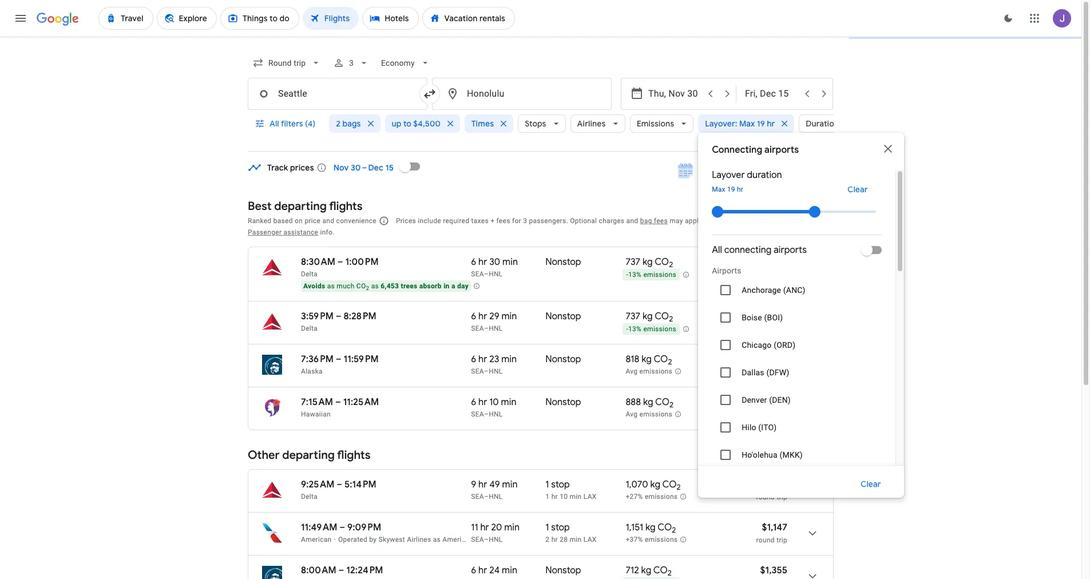 Task type: locate. For each thing, give the bounding box(es) containing it.
co for 9 hr 49 min
[[663, 479, 677, 491]]

sea down the total duration 6 hr 29 min. element
[[471, 325, 484, 333]]

kg for 11 hr 20 min
[[646, 522, 656, 534]]

4 nonstop from the top
[[546, 397, 581, 408]]

2 1 stop flight. element from the top
[[546, 522, 570, 535]]

round down the $1,147 text box
[[757, 536, 775, 544]]

2 up 818 kg co 2
[[669, 314, 673, 324]]

0 horizontal spatial airlines
[[407, 536, 431, 544]]

avg emissions for 888
[[626, 411, 673, 419]]

7:15 am – 11:25 am hawaiian
[[301, 397, 379, 418]]

in
[[444, 282, 450, 290]]

None search field
[[248, 49, 905, 579]]

Arrival time: 12:24 PM. text field
[[347, 565, 383, 576]]

737
[[626, 256, 641, 268], [626, 311, 641, 322]]

6 hr 10 min sea – hnl
[[471, 397, 517, 418]]

airports up price
[[765, 144, 799, 156]]

kg inside 888 kg co 2
[[643, 397, 654, 408]]

sea for 6 hr 29 min
[[471, 325, 484, 333]]

3 trip from the top
[[777, 536, 788, 544]]

0 vertical spatial all
[[270, 118, 279, 129]]

round inside $1,147 round trip
[[757, 536, 775, 544]]

6 hr 29 min sea – hnl
[[471, 311, 517, 333]]

emissions down 1,151 kg co 2
[[645, 536, 678, 544]]

1 $957 from the top
[[767, 256, 788, 268]]

8:30 am
[[301, 256, 335, 268]]

– down total duration 6 hr 30 min. element on the top
[[484, 270, 489, 278]]

kg for 6 hr 30 min
[[643, 256, 653, 268]]

1 vertical spatial 957 us dollars text field
[[767, 311, 788, 322]]

0 vertical spatial departing
[[274, 199, 327, 214]]

layover:
[[705, 118, 738, 129]]

duration
[[747, 169, 782, 181]]

2 vertical spatial trip
[[777, 536, 788, 544]]

1 vertical spatial stop
[[551, 522, 570, 534]]

0 horizontal spatial 19
[[727, 185, 735, 193]]

bags
[[343, 118, 361, 129]]

min inside 6 hr 29 min sea – hnl
[[502, 311, 517, 322]]

min right 20 at the bottom left
[[504, 522, 520, 534]]

1 13% from the top
[[629, 271, 642, 279]]

delta up 'avoids'
[[301, 270, 318, 278]]

to
[[404, 118, 412, 129]]

1 lax from the top
[[584, 493, 597, 501]]

0 vertical spatial airlines
[[577, 118, 606, 129]]

american
[[301, 536, 332, 544], [443, 536, 473, 544]]

2 - from the top
[[626, 325, 629, 333]]

1 737 kg co 2 from the top
[[626, 256, 673, 270]]

min inside 1 stop 2 hr 28 min lax
[[570, 536, 582, 544]]

6 sea from the top
[[471, 536, 484, 544]]

round trip down chicago (ord)
[[757, 368, 788, 376]]

sea for 6 hr 10 min
[[471, 410, 484, 418]]

2 957 us dollars text field from the top
[[767, 311, 788, 322]]

lax right 28
[[584, 536, 597, 544]]

kg inside 1,151 kg co 2
[[646, 522, 656, 534]]

min right 49
[[502, 479, 518, 491]]

trees
[[401, 282, 418, 290]]

avoids
[[303, 282, 325, 290]]

2 vertical spatial delta
[[301, 493, 318, 501]]

1 round from the top
[[757, 368, 775, 376]]

kg right 818
[[642, 354, 652, 365]]

2 avg from the top
[[626, 411, 638, 419]]

None field
[[248, 53, 326, 73], [377, 53, 436, 73], [248, 53, 326, 73], [377, 53, 436, 73]]

0 vertical spatial avg
[[626, 368, 638, 376]]

3:59 pm – 8:28 pm delta
[[301, 311, 377, 333]]

0 horizontal spatial 3
[[349, 58, 354, 68]]

1 vertical spatial -
[[626, 325, 629, 333]]

emissions down 888 kg co 2
[[640, 411, 673, 419]]

loading results progress bar
[[0, 37, 1082, 39]]

6 down "6 hr 23 min sea – hnl" on the bottom of the page
[[471, 397, 476, 408]]

2 left 28
[[546, 536, 550, 544]]

ranked
[[248, 217, 272, 225]]

13% down bag
[[629, 271, 642, 279]]

hnl for 10
[[489, 410, 503, 418]]

11:25 am
[[343, 397, 379, 408]]

1,070
[[626, 479, 648, 491]]

emissions down 818 kg co 2
[[640, 368, 673, 376]]

max down layover
[[712, 185, 726, 193]]

hr right 9
[[479, 479, 487, 491]]

Departure time: 7:36 PM. text field
[[301, 354, 334, 365]]

2 trip from the top
[[777, 493, 788, 501]]

min right 30
[[503, 256, 518, 268]]

0 vertical spatial 13%
[[629, 271, 642, 279]]

0 vertical spatial avg emissions
[[626, 368, 673, 376]]

hr left 28
[[552, 536, 558, 544]]

1 avg from the top
[[626, 368, 638, 376]]

2 round from the top
[[757, 493, 775, 501]]

min inside 1 stop 1 hr 10 min lax
[[570, 493, 582, 501]]

connecting
[[712, 144, 763, 156]]

lax for 1,151
[[584, 536, 597, 544]]

kg
[[643, 256, 653, 268], [643, 311, 653, 322], [642, 354, 652, 365], [643, 397, 654, 408], [651, 479, 661, 491], [646, 522, 656, 534], [641, 565, 652, 576]]

all filters (4)
[[270, 118, 316, 129]]

888
[[626, 397, 641, 408]]

– left 5:14 pm at the left bottom
[[337, 479, 342, 491]]

0 vertical spatial stop
[[551, 479, 570, 491]]

$957 down all connecting airports
[[767, 256, 788, 268]]

all for all connecting airports
[[712, 244, 722, 256]]

(4)
[[305, 118, 316, 129]]

0 vertical spatial trip
[[777, 368, 788, 376]]

co right 888
[[656, 397, 670, 408]]

1 stop flight. element up 1 stop 2 hr 28 min lax
[[546, 479, 570, 492]]

emissions down 1,070 kg co 2
[[645, 493, 678, 501]]

1 vertical spatial departing
[[282, 448, 335, 463]]

6 for 6 hr 30 min
[[471, 256, 476, 268]]

operated by skywest airlines as american eagle
[[338, 536, 493, 544]]

avg down 888
[[626, 411, 638, 419]]

sea down total duration 6 hr 10 min. element
[[471, 410, 484, 418]]

1 - from the top
[[626, 271, 629, 279]]

0 vertical spatial 3
[[349, 58, 354, 68]]

hnl for 23
[[489, 368, 503, 376]]

avg for 818
[[626, 368, 638, 376]]

hnl inside "6 hr 23 min sea – hnl"
[[489, 368, 503, 376]]

leaves seattle-tacoma international airport at 8:30 am on thursday, november 30 and arrives at daniel k. inouye international airport at 1:00 pm on thursday, november 30. element
[[301, 256, 379, 268]]

Departure time: 7:15 AM. text field
[[301, 397, 333, 408]]

– right 7:36 pm text field
[[336, 354, 342, 365]]

trip down (ord)
[[777, 368, 788, 376]]

1 vertical spatial delta
[[301, 325, 318, 333]]

0 vertical spatial 737
[[626, 256, 641, 268]]

delta inside 3:59 pm – 8:28 pm delta
[[301, 325, 318, 333]]

co right 818
[[654, 354, 668, 365]]

hnl
[[489, 270, 503, 278], [489, 325, 503, 333], [489, 368, 503, 376], [489, 410, 503, 418], [489, 493, 503, 501], [489, 536, 503, 544]]

8:28 pm
[[344, 311, 377, 322]]

co for 11 hr 20 min
[[658, 522, 672, 534]]

emissions for 818
[[640, 368, 673, 376]]

delta
[[301, 270, 318, 278], [301, 325, 318, 333], [301, 493, 318, 501]]

2 inside popup button
[[336, 118, 341, 129]]

round up $1,147
[[757, 493, 775, 501]]

0 vertical spatial 1
[[546, 479, 549, 491]]

2 13% from the top
[[629, 325, 642, 333]]

delta for 9:25 am
[[301, 493, 318, 501]]

1 vertical spatial avg
[[626, 411, 638, 419]]

min right 23
[[502, 354, 517, 365]]

1 vertical spatial avg emissions
[[626, 411, 673, 419]]

hr inside 1 stop 1 hr 10 min lax
[[552, 493, 558, 501]]

2 lax from the top
[[584, 536, 597, 544]]

1 vertical spatial round
[[757, 493, 775, 501]]

19 down layover
[[727, 185, 735, 193]]

min inside 6 hr 30 min sea – hnl
[[503, 256, 518, 268]]

1 vertical spatial $957
[[767, 311, 788, 322]]

stop up 28
[[551, 522, 570, 534]]

0 vertical spatial 737 kg co 2
[[626, 256, 673, 270]]

1 nonstop flight. element from the top
[[546, 256, 581, 270]]

1,070 kg co 2
[[626, 479, 681, 492]]

8:30 am – 1:00 pm delta
[[301, 256, 379, 278]]

(ord)
[[774, 341, 796, 350]]

emissions for 1,070
[[645, 493, 678, 501]]

delta for 3:59 pm
[[301, 325, 318, 333]]

1 737 from the top
[[626, 256, 641, 268]]

main content containing best departing flights
[[248, 153, 834, 579]]

6 for 6 hr 10 min
[[471, 397, 476, 408]]

co right the much
[[357, 282, 366, 290]]

chicago (ord)
[[742, 341, 796, 350]]

– down total duration 6 hr 10 min. element
[[484, 410, 489, 418]]

hnl inside 11 hr 20 min sea – hnl
[[489, 536, 503, 544]]

all
[[270, 118, 279, 129], [712, 244, 722, 256]]

3 delta from the top
[[301, 493, 318, 501]]

957 us dollars text field for 6 hr 29 min
[[767, 311, 788, 322]]

– inside 6 hr 29 min sea – hnl
[[484, 325, 489, 333]]

delta inside 9:25 am – 5:14 pm delta
[[301, 493, 318, 501]]

co right "712"
[[654, 565, 668, 576]]

6,453
[[381, 282, 399, 290]]

learn more about ranking image
[[379, 216, 389, 226]]

duration button
[[799, 110, 859, 137]]

7:15 am
[[301, 397, 333, 408]]

5 hnl from the top
[[489, 493, 503, 501]]

delta down the 9:25 am at the left bottom of the page
[[301, 493, 318, 501]]

5 sea from the top
[[471, 493, 484, 501]]

1 vertical spatial all
[[712, 244, 722, 256]]

2 avg emissions from the top
[[626, 411, 673, 419]]

ho'olehua (mkk)
[[742, 451, 803, 460]]

0 vertical spatial -
[[626, 271, 629, 279]]

10
[[490, 397, 499, 408], [560, 493, 568, 501]]

1 horizontal spatial 19
[[757, 118, 765, 129]]

sea inside 11 hr 20 min sea – hnl
[[471, 536, 484, 544]]

nonstop for 6 hr 10 min
[[546, 397, 581, 408]]

1 inside 1 stop 2 hr 28 min lax
[[546, 522, 549, 534]]

sea inside 6 hr 29 min sea – hnl
[[471, 325, 484, 333]]

hr down return text box
[[767, 118, 775, 129]]

2 nonstop flight. element from the top
[[546, 311, 581, 324]]

0 horizontal spatial and
[[323, 217, 334, 225]]

stop inside 1 stop 1 hr 10 min lax
[[551, 479, 570, 491]]

trip down the $1,147 text box
[[777, 536, 788, 544]]

convenience
[[336, 217, 377, 225]]

1 avg emissions from the top
[[626, 368, 673, 376]]

hr inside 11 hr 20 min sea – hnl
[[481, 522, 489, 534]]

kg for 6 hr 10 min
[[643, 397, 654, 408]]

round trip up $1,147
[[757, 493, 788, 501]]

sea for 9 hr 49 min
[[471, 493, 484, 501]]

2 up +37% emissions at the bottom
[[672, 526, 676, 535]]

hnl down 20 at the bottom left
[[489, 536, 503, 544]]

0 vertical spatial 19
[[757, 118, 765, 129]]

3 1 from the top
[[546, 522, 549, 534]]

– inside 9 hr 49 min sea – hnl
[[484, 493, 489, 501]]

6 for 6 hr 23 min
[[471, 354, 476, 365]]

737 for 6 hr 29 min
[[626, 311, 641, 322]]

– down total duration 11 hr 20 min. element
[[484, 536, 489, 544]]

1 vertical spatial 10
[[560, 493, 568, 501]]

1,151 kg co 2
[[626, 522, 676, 535]]

2 stop from the top
[[551, 522, 570, 534]]

4 hnl from the top
[[489, 410, 503, 418]]

min inside "6 hr 23 min sea – hnl"
[[502, 354, 517, 365]]

min for 6 hr 29 min
[[502, 311, 517, 322]]

2 american from the left
[[443, 536, 473, 544]]

2 vertical spatial 1
[[546, 522, 549, 534]]

10 inside 1 stop 1 hr 10 min lax
[[560, 493, 568, 501]]

8:00 am – 12:24 pm
[[301, 565, 383, 576]]

1 hnl from the top
[[489, 270, 503, 278]]

1 -13% emissions from the top
[[626, 271, 677, 279]]

delta down 3:59 pm on the bottom of the page
[[301, 325, 318, 333]]

5:14 pm
[[345, 479, 377, 491]]

2 vertical spatial round
[[757, 536, 775, 544]]

2 1 from the top
[[546, 493, 550, 501]]

0 horizontal spatial all
[[270, 118, 279, 129]]

2 inside 1 stop 2 hr 28 min lax
[[546, 536, 550, 544]]

1 for 11 hr 20 min
[[546, 522, 549, 534]]

0 vertical spatial 10
[[490, 397, 499, 408]]

ho'olehua
[[742, 451, 778, 460]]

co for 6 hr 10 min
[[656, 397, 670, 408]]

737 kg co 2 down bag
[[626, 256, 673, 270]]

airports down sort on the right
[[774, 244, 807, 256]]

1 vertical spatial 1
[[546, 493, 550, 501]]

1 vertical spatial flights
[[337, 448, 371, 463]]

kg for 6 hr 29 min
[[643, 311, 653, 322]]

leaves seattle-tacoma international airport at 9:25 am on thursday, november 30 and arrives at daniel k. inouye international airport at 5:14 pm on thursday, november 30. element
[[301, 479, 377, 491]]

hr inside 6 hr 10 min sea – hnl
[[479, 397, 487, 408]]

0 horizontal spatial max
[[712, 185, 726, 193]]

1 delta from the top
[[301, 270, 318, 278]]

all up airports
[[712, 244, 722, 256]]

change appearance image
[[995, 5, 1022, 32]]

swap origin and destination. image
[[423, 87, 437, 101]]

much
[[337, 282, 355, 290]]

2 737 kg co 2 from the top
[[626, 311, 673, 324]]

6 left 30
[[471, 256, 476, 268]]

1 vertical spatial 737 kg co 2
[[626, 311, 673, 324]]

hr right 11
[[481, 522, 489, 534]]

2 737 from the top
[[626, 311, 641, 322]]

main content
[[248, 153, 834, 579]]

1 vertical spatial lax
[[584, 536, 597, 544]]

– inside 9:25 am – 5:14 pm delta
[[337, 479, 342, 491]]

3 sea from the top
[[471, 368, 484, 376]]

1 vertical spatial 1 stop flight. element
[[546, 522, 570, 535]]

total duration 6 hr 24 min. element
[[471, 565, 546, 578]]

total duration 6 hr 30 min. element
[[471, 256, 546, 270]]

total duration 6 hr 23 min. element
[[471, 354, 546, 367]]

co inside 1,070 kg co 2
[[663, 479, 677, 491]]

sea down total duration 6 hr 23 min. "element"
[[471, 368, 484, 376]]

4 nonstop flight. element from the top
[[546, 397, 581, 410]]

1 vertical spatial 737
[[626, 311, 641, 322]]

co inside 1,151 kg co 2
[[658, 522, 672, 534]]

required
[[443, 217, 470, 225]]

1 american from the left
[[301, 536, 332, 544]]

1 horizontal spatial max
[[740, 118, 755, 129]]

1 stop flight. element up 28
[[546, 522, 570, 535]]

layover
[[712, 169, 745, 181]]

0 vertical spatial $957
[[767, 256, 788, 268]]

1 up layover (1 of 1) is a 2 hr 28 min layover at los angeles international airport in los angeles. element
[[546, 522, 549, 534]]

1 vertical spatial 19
[[727, 185, 735, 193]]

min inside 6 hr 10 min sea – hnl
[[501, 397, 517, 408]]

kg for 6 hr 23 min
[[642, 354, 652, 365]]

and left bag
[[627, 217, 639, 225]]

min for 9 hr 49 min
[[502, 479, 518, 491]]

2 nonstop from the top
[[546, 311, 581, 322]]

0 vertical spatial lax
[[584, 493, 597, 501]]

nonstop for 6 hr 30 min
[[546, 256, 581, 268]]

nonstop flight. element for 6 hr 30 min
[[546, 256, 581, 270]]

1 stop flight. element
[[546, 479, 570, 492], [546, 522, 570, 535]]

min right 29
[[502, 311, 517, 322]]

1 vertical spatial trip
[[777, 493, 788, 501]]

as left the much
[[327, 282, 335, 290]]

delta inside 8:30 am – 1:00 pm delta
[[301, 270, 318, 278]]

– right 8:00 am
[[339, 565, 344, 576]]

2 inside 1,070 kg co 2
[[677, 483, 681, 492]]

hnl down total duration 6 hr 10 min. element
[[489, 410, 503, 418]]

–
[[338, 256, 343, 268], [484, 270, 489, 278], [336, 311, 342, 322], [484, 325, 489, 333], [336, 354, 342, 365], [484, 368, 489, 376], [335, 397, 341, 408], [484, 410, 489, 418], [337, 479, 342, 491], [484, 493, 489, 501], [340, 522, 345, 534], [484, 536, 489, 544], [339, 565, 344, 576]]

sea inside 6 hr 30 min sea – hnl
[[471, 270, 484, 278]]

flights
[[329, 199, 363, 214], [337, 448, 371, 463]]

hnl down 49
[[489, 493, 503, 501]]

co
[[655, 256, 669, 268], [357, 282, 366, 290], [655, 311, 669, 322], [654, 354, 668, 365], [656, 397, 670, 408], [663, 479, 677, 491], [658, 522, 672, 534], [654, 565, 668, 576]]

737 kg co 2 for 6 hr 30 min
[[626, 256, 673, 270]]

-13% emissions for 6 hr 29 min
[[626, 325, 677, 333]]

hr up 1 stop 2 hr 28 min lax
[[552, 493, 558, 501]]

$957
[[767, 256, 788, 268], [767, 311, 788, 322]]

6 inside "6 hr 23 min sea – hnl"
[[471, 354, 476, 365]]

Departure time: 8:30 AM. text field
[[301, 256, 335, 268]]

19 up connecting airports
[[757, 118, 765, 129]]

10 up 1 stop 2 hr 28 min lax
[[560, 493, 568, 501]]

0 vertical spatial round
[[757, 368, 775, 376]]

0 vertical spatial -13% emissions
[[626, 271, 677, 279]]

– inside 6 hr 30 min sea – hnl
[[484, 270, 489, 278]]

skywest
[[379, 536, 405, 544]]

$957 right boise
[[767, 311, 788, 322]]

layover: max 19 hr
[[705, 118, 775, 129]]

6 inside 6 hr 10 min sea – hnl
[[471, 397, 476, 408]]

flights up convenience
[[329, 199, 363, 214]]

1 horizontal spatial 3
[[523, 217, 527, 225]]

– inside "6 hr 23 min sea – hnl"
[[484, 368, 489, 376]]

3 round from the top
[[757, 536, 775, 544]]

3 6 from the top
[[471, 354, 476, 365]]

2 delta from the top
[[301, 325, 318, 333]]

lax up 1 stop 2 hr 28 min lax
[[584, 493, 597, 501]]

1 horizontal spatial fees
[[654, 217, 668, 225]]

nonstop flight. element for 6 hr 23 min
[[546, 354, 581, 367]]

0 vertical spatial flights
[[329, 199, 363, 214]]

2 hnl from the top
[[489, 325, 503, 333]]

$957 for 6 hr 29 min
[[767, 311, 788, 322]]

co down bag fees button
[[655, 256, 669, 268]]

emissions for 888
[[640, 411, 673, 419]]

1 1 from the top
[[546, 479, 549, 491]]

layover (1 of 1) is a 1 hr 10 min layover at los angeles international airport in los angeles. element
[[546, 492, 620, 501]]

fees
[[497, 217, 510, 225], [654, 217, 668, 225]]

1 vertical spatial 3
[[523, 217, 527, 225]]

4 sea from the top
[[471, 410, 484, 418]]

1 horizontal spatial american
[[443, 536, 473, 544]]

denver
[[742, 396, 767, 405]]

1 vertical spatial clear button
[[847, 471, 895, 498]]

all inside button
[[270, 118, 279, 129]]

co inside 888 kg co 2
[[656, 397, 670, 408]]

round trip
[[757, 368, 788, 376], [757, 493, 788, 501]]

6 hnl from the top
[[489, 536, 503, 544]]

none search field containing connecting airports
[[248, 49, 905, 579]]

1 sea from the top
[[471, 270, 484, 278]]

2 up +27% emissions
[[677, 483, 681, 492]]

a
[[452, 282, 455, 290]]

kg inside 818 kg co 2
[[642, 354, 652, 365]]

hnl for 30
[[489, 270, 503, 278]]

1 horizontal spatial 10
[[560, 493, 568, 501]]

0 vertical spatial clear button
[[834, 180, 882, 199]]

-
[[626, 271, 629, 279], [626, 325, 629, 333]]

1:00 pm
[[346, 256, 379, 268]]

3 nonstop from the top
[[546, 354, 581, 365]]

1 vertical spatial round trip
[[757, 493, 788, 501]]

9 hr 49 min sea – hnl
[[471, 479, 518, 501]]

Arrival time: 8:28 PM. text field
[[344, 311, 377, 322]]

hnl inside 6 hr 30 min sea – hnl
[[489, 270, 503, 278]]

– inside 6 hr 10 min sea – hnl
[[484, 410, 489, 418]]

1 up layover (1 of 1) is a 1 hr 10 min layover at los angeles international airport in los angeles. element
[[546, 479, 549, 491]]

min inside 11 hr 20 min sea – hnl
[[504, 522, 520, 534]]

13%
[[629, 271, 642, 279], [629, 325, 642, 333]]

6 inside 6 hr 30 min sea – hnl
[[471, 256, 476, 268]]

boise
[[742, 313, 762, 322]]

hnl inside 6 hr 29 min sea – hnl
[[489, 325, 503, 333]]

may
[[670, 217, 683, 225]]

957 US dollars text field
[[767, 256, 788, 268], [767, 311, 788, 322]]

nonstop flight. element
[[546, 256, 581, 270], [546, 311, 581, 324], [546, 354, 581, 367], [546, 397, 581, 410], [546, 565, 581, 578]]

sea inside 9 hr 49 min sea – hnl
[[471, 493, 484, 501]]

hnl for 49
[[489, 493, 503, 501]]

3 nonstop flight. element from the top
[[546, 354, 581, 367]]

total duration 9 hr 49 min. element
[[471, 479, 546, 492]]

duration
[[806, 118, 839, 129]]

3
[[349, 58, 354, 68], [523, 217, 527, 225]]

3:59 pm
[[301, 311, 334, 322]]

stop inside 1 stop 2 hr 28 min lax
[[551, 522, 570, 534]]

0 horizontal spatial fees
[[497, 217, 510, 225]]

flights for best departing flights
[[329, 199, 363, 214]]

3 hnl from the top
[[489, 368, 503, 376]]

min down "6 hr 23 min sea – hnl" on the bottom of the page
[[501, 397, 517, 408]]

hnl inside 9 hr 49 min sea – hnl
[[489, 493, 503, 501]]

trip
[[777, 368, 788, 376], [777, 493, 788, 501], [777, 536, 788, 544]]

0 vertical spatial 957 us dollars text field
[[767, 256, 788, 268]]

as
[[327, 282, 335, 290], [371, 282, 379, 290], [433, 536, 441, 544]]

1 1 stop flight. element from the top
[[546, 479, 570, 492]]

737 kg co 2 up 818 kg co 2
[[626, 311, 673, 324]]

based
[[273, 217, 293, 225]]

737 up 818
[[626, 311, 641, 322]]

1 horizontal spatial airlines
[[577, 118, 606, 129]]

2 right 818
[[668, 357, 672, 367]]

0 horizontal spatial american
[[301, 536, 332, 544]]

0 vertical spatial delta
[[301, 270, 318, 278]]

29
[[490, 311, 500, 322]]

kg up 818 kg co 2
[[643, 311, 653, 322]]

sea down 9
[[471, 493, 484, 501]]

min up 1 stop 2 hr 28 min lax
[[570, 493, 582, 501]]

– down the total duration 6 hr 29 min. element
[[484, 325, 489, 333]]

0 vertical spatial round trip
[[757, 368, 788, 376]]

apply.
[[685, 217, 704, 225]]

chicago
[[742, 341, 772, 350]]

13% up 818
[[629, 325, 642, 333]]

-13% emissions for 6 hr 30 min
[[626, 271, 677, 279]]

nonstop for 6 hr 29 min
[[546, 311, 581, 322]]

co up 818 kg co 2
[[655, 311, 669, 322]]

-13% emissions down bag fees button
[[626, 271, 677, 279]]

airlines
[[577, 118, 606, 129], [407, 536, 431, 544]]

957 us dollars text field right boise
[[767, 311, 788, 322]]

$4,500
[[414, 118, 441, 129]]

co inside avoids as much co 2 as 6,453 trees absorb in a day
[[357, 282, 366, 290]]

1 957 us dollars text field from the top
[[767, 256, 788, 268]]

stop for 9 hr 49 min
[[551, 479, 570, 491]]

date grid
[[700, 166, 735, 176]]

sea inside "6 hr 23 min sea – hnl"
[[471, 368, 484, 376]]

Departure time: 8:00 AM. text field
[[301, 565, 336, 576]]

emissions up 818 kg co 2
[[644, 325, 677, 333]]

round down chicago (ord)
[[757, 368, 775, 376]]

None text field
[[248, 78, 428, 110], [432, 78, 612, 110], [248, 78, 428, 110], [432, 78, 612, 110]]

5 nonstop flight. element from the top
[[546, 565, 581, 578]]

as left 6,453 at the left of the page
[[371, 282, 379, 290]]

2 and from the left
[[627, 217, 639, 225]]

6 left 23
[[471, 354, 476, 365]]

1 nonstop from the top
[[546, 256, 581, 268]]

flights up 5:14 pm at the left bottom
[[337, 448, 371, 463]]

Departure time: 3:59 PM. text field
[[301, 311, 334, 322]]

kg right "712"
[[641, 565, 652, 576]]

3 inside prices include required taxes + fees for 3 passengers. optional charges and bag fees may apply. passenger assistance
[[523, 217, 527, 225]]

nonstop flight. element for 6 hr 10 min
[[546, 397, 581, 410]]

hnl down 23
[[489, 368, 503, 376]]

prices include required taxes + fees for 3 passengers. optional charges and bag fees may apply. passenger assistance
[[248, 217, 704, 236]]

lax inside 1 stop 1 hr 10 min lax
[[584, 493, 597, 501]]

2 -13% emissions from the top
[[626, 325, 677, 333]]

(dfw)
[[767, 368, 790, 377]]

– down the total duration 9 hr 49 min. element at the bottom
[[484, 493, 489, 501]]

0 vertical spatial 1 stop flight. element
[[546, 479, 570, 492]]

2 6 from the top
[[471, 311, 476, 322]]

28
[[560, 536, 568, 544]]

– inside 7:36 pm – 11:59 pm alaska
[[336, 354, 342, 365]]

13% for 6 hr 30 min
[[629, 271, 642, 279]]

737 down bag
[[626, 256, 641, 268]]

2 sea from the top
[[471, 325, 484, 333]]

1 stop from the top
[[551, 479, 570, 491]]

sea inside 6 hr 10 min sea – hnl
[[471, 410, 484, 418]]

sea up avoids as much co2 as 6453 trees absorb in a day. learn more about this calculation. icon
[[471, 270, 484, 278]]

0 horizontal spatial 10
[[490, 397, 499, 408]]

min inside 9 hr 49 min sea – hnl
[[502, 479, 518, 491]]

2 $957 from the top
[[767, 311, 788, 322]]

4 6 from the top
[[471, 397, 476, 408]]

0 vertical spatial max
[[740, 118, 755, 129]]

1 horizontal spatial all
[[712, 244, 722, 256]]

hnl inside 6 hr 10 min sea – hnl
[[489, 410, 503, 418]]

hr inside 1 stop 2 hr 28 min lax
[[552, 536, 558, 544]]

$957 for 6 hr 30 min
[[767, 256, 788, 268]]

kg inside 1,070 kg co 2
[[651, 479, 661, 491]]

trip up the $1,147 text box
[[777, 493, 788, 501]]

hr down "6 hr 23 min sea – hnl" on the bottom of the page
[[479, 397, 487, 408]]

lax inside 1 stop 2 hr 28 min lax
[[584, 536, 597, 544]]

2 left bags at the top
[[336, 118, 341, 129]]

1 horizontal spatial and
[[627, 217, 639, 225]]

6 inside 6 hr 29 min sea – hnl
[[471, 311, 476, 322]]

fees right +
[[497, 217, 510, 225]]

co inside 818 kg co 2
[[654, 354, 668, 365]]

1 vertical spatial -13% emissions
[[626, 325, 677, 333]]

1 vertical spatial 13%
[[629, 325, 642, 333]]

3 inside 'popup button'
[[349, 58, 354, 68]]

sea down 11
[[471, 536, 484, 544]]

kg right 888
[[643, 397, 654, 408]]

1 6 from the top
[[471, 256, 476, 268]]



Task type: describe. For each thing, give the bounding box(es) containing it.
(boi)
[[764, 313, 783, 322]]

flight details. leaves seattle-tacoma international airport at 8:00 am on thursday, november 30 and arrives at daniel k. inouye international airport at 12:24 pm on thursday, november 30. image
[[799, 563, 827, 579]]

9
[[471, 479, 476, 491]]

- for 6 hr 30 min
[[626, 271, 629, 279]]

avg emissions for 818
[[626, 368, 673, 376]]

total duration 11 hr 20 min. element
[[471, 522, 546, 535]]

6 hr 24 min
[[471, 565, 517, 576]]

$1,147
[[762, 522, 788, 534]]

957 us dollars text field for 6 hr 30 min
[[767, 256, 788, 268]]

hilo
[[742, 423, 757, 432]]

0 vertical spatial clear
[[848, 184, 868, 195]]

6 for 6 hr 29 min
[[471, 311, 476, 322]]

assistance
[[284, 228, 318, 236]]

Arrival time: 11:59 PM. text field
[[344, 354, 379, 365]]

Arrival time: 11:25 AM. text field
[[343, 397, 379, 408]]

12:24 pm
[[347, 565, 383, 576]]

leaves seattle-tacoma international airport at 7:36 pm on thursday, november 30 and arrives at daniel k. inouye international airport at 11:59 pm on thursday, november 30. element
[[301, 354, 379, 365]]

1 horizontal spatial as
[[371, 282, 379, 290]]

min right 24
[[502, 565, 517, 576]]

operated
[[338, 536, 368, 544]]

11:49 am
[[301, 522, 337, 534]]

departing for other
[[282, 448, 335, 463]]

emissions button
[[630, 110, 694, 137]]

co for 6 hr 23 min
[[654, 354, 668, 365]]

hr down layover duration at the right top
[[737, 185, 744, 193]]

(den)
[[769, 396, 791, 405]]

co for 6 hr 29 min
[[655, 311, 669, 322]]

anchorage (anc)
[[742, 286, 806, 295]]

leaves seattle-tacoma international airport at 7:15 am on thursday, november 30 and arrives at daniel k. inouye international airport at 11:25 am on thursday, november 30. element
[[301, 397, 379, 408]]

818 kg co 2
[[626, 354, 672, 367]]

hr inside 9 hr 49 min sea – hnl
[[479, 479, 487, 491]]

on
[[295, 217, 303, 225]]

Arrival time: 1:00 PM. text field
[[346, 256, 379, 268]]

818
[[626, 354, 640, 365]]

11 hr 20 min sea – hnl
[[471, 522, 520, 544]]

9:25 am
[[301, 479, 335, 491]]

all filters (4) button
[[248, 110, 325, 137]]

co inside 712 kg co 2
[[654, 565, 668, 576]]

stops
[[525, 118, 546, 129]]

6 hr 30 min sea – hnl
[[471, 256, 518, 278]]

all connecting airports
[[712, 244, 807, 256]]

1 vertical spatial clear
[[861, 479, 882, 489]]

sea for 6 hr 23 min
[[471, 368, 484, 376]]

and inside prices include required taxes + fees for 3 passengers. optional charges and bag fees may apply. passenger assistance
[[627, 217, 639, 225]]

all for all filters (4)
[[270, 118, 279, 129]]

other departing flights
[[248, 448, 371, 463]]

hilo (ito)
[[742, 423, 777, 432]]

dallas
[[742, 368, 765, 377]]

– inside 11 hr 20 min sea – hnl
[[484, 536, 489, 544]]

13% for 6 hr 29 min
[[629, 325, 642, 333]]

flight details. leaves seattle-tacoma international airport at 11:49 am on thursday, november 30 and arrives at daniel k. inouye international airport at 9:09 pm on thursday, november 30. image
[[799, 520, 827, 547]]

2 inside 1,151 kg co 2
[[672, 526, 676, 535]]

– inside 8:30 am – 1:00 pm delta
[[338, 256, 343, 268]]

7:36 pm
[[301, 354, 334, 365]]

7:36 pm – 11:59 pm alaska
[[301, 354, 379, 376]]

kg inside 712 kg co 2
[[641, 565, 652, 576]]

total duration 6 hr 10 min. element
[[471, 397, 546, 410]]

19 inside layover: max 19 hr popup button
[[757, 118, 765, 129]]

airlines button
[[570, 110, 625, 137]]

emissions
[[637, 118, 674, 129]]

Departure time: 9:25 AM. text field
[[301, 479, 335, 491]]

denver (den)
[[742, 396, 791, 405]]

leaves seattle-tacoma international airport at 8:00 am on thursday, november 30 and arrives at daniel k. inouye international airport at 12:24 pm on thursday, november 30. element
[[301, 565, 383, 576]]

1 and from the left
[[323, 217, 334, 225]]

airlines inside popup button
[[577, 118, 606, 129]]

2 round trip from the top
[[757, 493, 788, 501]]

stops button
[[518, 110, 566, 137]]

2 fees from the left
[[654, 217, 668, 225]]

737 kg co 2 for 6 hr 29 min
[[626, 311, 673, 324]]

sea for 11 hr 20 min
[[471, 536, 484, 544]]

best
[[248, 199, 272, 214]]

for
[[512, 217, 521, 225]]

passenger
[[248, 228, 282, 236]]

(mkk)
[[780, 451, 803, 460]]

Departure time: 11:49 AM. text field
[[301, 522, 337, 534]]

11:49 am – 9:09 pm
[[301, 522, 381, 534]]

airports
[[712, 266, 742, 275]]

ranked based on price and convenience
[[248, 217, 377, 225]]

leaves seattle-tacoma international airport at 3:59 pm on thursday, november 30 and arrives at daniel k. inouye international airport at 8:28 pm on thursday, november 30. element
[[301, 311, 377, 322]]

Arrival time: 5:14 PM. text field
[[345, 479, 377, 491]]

hr left 24
[[479, 565, 487, 576]]

passengers.
[[529, 217, 568, 225]]

(anc)
[[784, 286, 806, 295]]

up to $4,500
[[392, 118, 441, 129]]

nonstop flight. element for 6 hr 29 min
[[546, 311, 581, 324]]

2 inside 712 kg co 2
[[668, 569, 672, 578]]

- for 6 hr 29 min
[[626, 325, 629, 333]]

2 horizontal spatial as
[[433, 536, 441, 544]]

hr inside popup button
[[767, 118, 775, 129]]

2 down may on the right of page
[[669, 260, 673, 270]]

min for 11 hr 20 min
[[504, 522, 520, 534]]

Return text field
[[745, 78, 798, 109]]

optional
[[570, 217, 597, 225]]

flights for other departing flights
[[337, 448, 371, 463]]

eagle
[[475, 536, 493, 544]]

(ito)
[[759, 423, 777, 432]]

co for 6 hr 30 min
[[655, 256, 669, 268]]

49
[[490, 479, 500, 491]]

1 fees from the left
[[497, 217, 510, 225]]

bag fees button
[[640, 217, 668, 225]]

hnl for 20
[[489, 536, 503, 544]]

lax for 1,070
[[584, 493, 597, 501]]

connecting airports
[[712, 144, 799, 156]]

1 vertical spatial max
[[712, 185, 726, 193]]

2 inside avoids as much co 2 as 6,453 trees absorb in a day
[[366, 285, 369, 292]]

+27% emissions
[[626, 493, 678, 501]]

3 button
[[329, 49, 375, 77]]

close dialog image
[[882, 142, 895, 156]]

1 for 9 hr 49 min
[[546, 479, 549, 491]]

nov 30 – dec 15
[[334, 163, 394, 173]]

11
[[471, 522, 478, 534]]

9:09 pm
[[348, 522, 381, 534]]

up
[[392, 118, 402, 129]]

by:
[[804, 215, 816, 226]]

9:25 am – 5:14 pm delta
[[301, 479, 377, 501]]

main menu image
[[14, 11, 27, 25]]

1 round trip from the top
[[757, 368, 788, 376]]

712 kg co 2
[[626, 565, 672, 578]]

888 kg co 2
[[626, 397, 674, 410]]

Arrival time: 9:09 PM. text field
[[348, 522, 381, 534]]

24
[[490, 565, 500, 576]]

kg for 9 hr 49 min
[[651, 479, 661, 491]]

sort by:
[[786, 215, 816, 226]]

other
[[248, 448, 280, 463]]

sea for 6 hr 30 min
[[471, 270, 484, 278]]

leaves seattle-tacoma international airport at 11:49 am on thursday, november 30 and arrives at daniel k. inouye international airport at 9:09 pm on thursday, november 30. element
[[301, 522, 381, 534]]

– up operated
[[340, 522, 345, 534]]

5 6 from the top
[[471, 565, 476, 576]]

6 hr 23 min sea – hnl
[[471, 354, 517, 376]]

1 trip from the top
[[777, 368, 788, 376]]

avoids as much co2 as 6453 trees absorb in a day. learn more about this calculation. image
[[473, 283, 480, 290]]

filters
[[281, 118, 303, 129]]

0 horizontal spatial as
[[327, 282, 335, 290]]

avg for 888
[[626, 411, 638, 419]]

by
[[369, 536, 377, 544]]

departing for best
[[274, 199, 327, 214]]

hr inside "6 hr 23 min sea – hnl"
[[479, 354, 487, 365]]

dallas (dfw)
[[742, 368, 790, 377]]

price graph button
[[749, 161, 832, 181]]

track prices
[[267, 163, 314, 173]]

1 stop flight. element for 9 hr 49 min
[[546, 479, 570, 492]]

– inside 7:15 am – 11:25 am hawaiian
[[335, 397, 341, 408]]

hr inside 6 hr 30 min sea – hnl
[[479, 256, 487, 268]]

layover duration
[[712, 169, 782, 181]]

nonstop for 6 hr 23 min
[[546, 354, 581, 365]]

1 vertical spatial airports
[[774, 244, 807, 256]]

stop for 11 hr 20 min
[[551, 522, 570, 534]]

max 19 hr
[[712, 185, 744, 193]]

min for 6 hr 23 min
[[502, 354, 517, 365]]

1227 US dollars text field
[[761, 397, 788, 408]]

737 for 6 hr 30 min
[[626, 256, 641, 268]]

10 inside 6 hr 10 min sea – hnl
[[490, 397, 499, 408]]

8:00 am
[[301, 565, 336, 576]]

layover (1 of 1) is a 2 hr 28 min layover at los angeles international airport in los angeles. element
[[546, 535, 620, 544]]

hnl for 29
[[489, 325, 503, 333]]

2 bags button
[[329, 110, 380, 137]]

sort
[[786, 215, 802, 226]]

1 vertical spatial airlines
[[407, 536, 431, 544]]

trip inside $1,147 round trip
[[777, 536, 788, 544]]

delta for 8:30 am
[[301, 270, 318, 278]]

– inside 3:59 pm – 8:28 pm delta
[[336, 311, 342, 322]]

emissions down bag fees button
[[644, 271, 677, 279]]

2 inside 818 kg co 2
[[668, 357, 672, 367]]

alaska
[[301, 368, 323, 376]]

up to $4,500 button
[[385, 110, 460, 137]]

nov
[[334, 163, 349, 173]]

min for 6 hr 10 min
[[501, 397, 517, 408]]

Departure text field
[[649, 78, 701, 109]]

emissions for 1,151
[[645, 536, 678, 544]]

find the best price region
[[248, 153, 834, 191]]

hr inside 6 hr 29 min sea – hnl
[[479, 311, 487, 322]]

layover: max 19 hr button
[[698, 110, 795, 137]]

1 stop flight. element for 11 hr 20 min
[[546, 522, 570, 535]]

1147 US dollars text field
[[762, 522, 788, 534]]

5 nonstop from the top
[[546, 565, 581, 576]]

1355 US dollars text field
[[761, 565, 788, 576]]

30 – dec
[[351, 163, 384, 173]]

2 inside 888 kg co 2
[[670, 400, 674, 410]]

flight details. leaves seattle-tacoma international airport at 9:25 am on thursday, november 30 and arrives at daniel k. inouye international airport at 5:14 pm on thursday, november 30. image
[[799, 477, 827, 504]]

max inside popup button
[[740, 118, 755, 129]]

total duration 6 hr 29 min. element
[[471, 311, 546, 324]]

learn more about tracked prices image
[[316, 163, 327, 173]]

include
[[418, 217, 441, 225]]

0 vertical spatial airports
[[765, 144, 799, 156]]

min for 6 hr 30 min
[[503, 256, 518, 268]]

1 stop 1 hr 10 min lax
[[546, 479, 597, 501]]



Task type: vqa. For each thing, say whether or not it's contained in the screenshot.
"Leaves Los Angeles International Airport at 6:40 AM on Friday, November 10 and arrives at Portland International Airport at 9:10 AM on Friday, November 10." 'element'
no



